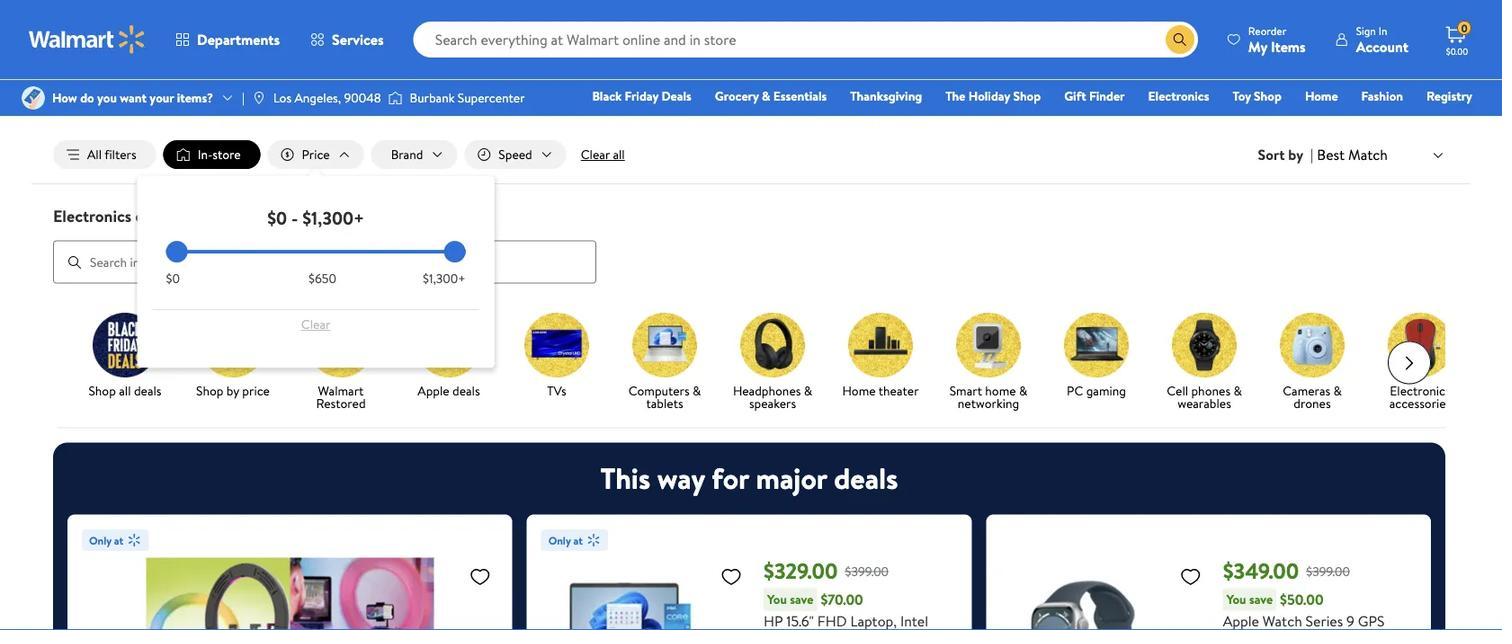 Task type: vqa. For each thing, say whether or not it's contained in the screenshot.
90-
no



Task type: describe. For each thing, give the bounding box(es) containing it.
$349.00
[[1223, 557, 1300, 587]]

rain
[[722, 55, 740, 70]]

theater
[[879, 382, 919, 400]]

sign
[[1357, 23, 1377, 38]]

los angeles, 90048
[[273, 89, 381, 107]]

supplies
[[645, 55, 682, 70]]

in-store button
[[164, 140, 261, 169]]

brand
[[391, 146, 423, 163]]

tvs image
[[525, 313, 589, 378]]

this way for major deals
[[601, 459, 898, 499]]

home link
[[1297, 86, 1347, 106]]

electronics accessories image
[[1388, 313, 1453, 378]]

gaming
[[1087, 382, 1126, 400]]

finder
[[1090, 87, 1125, 105]]

departments
[[197, 30, 280, 49]]

walmart+
[[1419, 112, 1473, 130]]

this
[[601, 459, 651, 499]]

$349.00 $399.00
[[1223, 557, 1350, 587]]

drones
[[1294, 395, 1331, 412]]

by for shop
[[227, 382, 239, 400]]

apple deals link
[[402, 313, 496, 401]]

& for grocery
[[762, 87, 771, 105]]

pc gaming image
[[1064, 313, 1129, 378]]

 image for burbank
[[388, 89, 403, 107]]

in-store
[[198, 146, 241, 163]]

clear all
[[581, 146, 625, 163]]

shop by price image
[[201, 313, 265, 378]]

only for only at group
[[89, 533, 112, 548]]

brand button
[[371, 140, 457, 169]]

how do you want your items?
[[52, 89, 213, 107]]

cell phones & wearables link
[[1158, 313, 1252, 414]]

match
[[1349, 145, 1388, 165]]

$50.00
[[1280, 590, 1324, 610]]

save for $329.00
[[790, 591, 814, 609]]

search icon image
[[1173, 32, 1188, 47]]

$0 - $1,300+
[[267, 205, 364, 230]]

electronics for electronics deals
[[53, 205, 132, 227]]

angeles,
[[295, 89, 341, 107]]

sign in to add to favorites list, hp 15.6" fhd laptop, intel core i5-1135g7, 8gb ram, 256gb ssd, silver, windows 11 home, 15-dy2795wm image
[[721, 566, 742, 588]]

only at for only at group
[[89, 533, 124, 548]]

thanksgiving
[[851, 87, 923, 105]]

not
[[861, 55, 876, 70]]

in
[[1379, 23, 1388, 38]]

quantities.
[[566, 55, 614, 70]]

$0 for $0
[[166, 270, 180, 288]]

burbank
[[410, 89, 455, 107]]

do
[[80, 89, 94, 107]]

price
[[242, 382, 270, 400]]

walmart restored image
[[309, 313, 373, 378]]

apple deals
[[418, 382, 480, 400]]

one
[[1335, 112, 1362, 130]]

you for $329.00
[[768, 591, 787, 609]]

1 horizontal spatial $1,300+
[[423, 270, 466, 288]]

miss
[[852, 10, 893, 40]]

gift finder
[[1065, 87, 1125, 105]]

cameras and drones image
[[1280, 313, 1345, 378]]

computers & tablets link
[[618, 313, 712, 414]]

$399.00 for $349.00
[[1307, 563, 1350, 581]]

& for cameras
[[1334, 382, 1342, 400]]

0 vertical spatial |
[[242, 89, 245, 107]]

smart home & networking link
[[942, 313, 1036, 414]]

& for headphones
[[804, 382, 813, 400]]

$0.00
[[1447, 45, 1469, 57]]

shop right holiday
[[1013, 87, 1041, 105]]

all
[[87, 146, 102, 163]]

$329.00
[[764, 557, 838, 587]]

computers & tablets
[[629, 382, 701, 412]]

cameras & drones link
[[1266, 313, 1360, 414]]

tablets
[[646, 395, 683, 412]]

electronics for electronics accessories
[[1390, 382, 1451, 400]]

grocery & essentials
[[715, 87, 827, 105]]

limited quantities. while supplies last. no rain checks. select items may not be available in-store.
[[529, 55, 974, 70]]

account
[[1357, 36, 1409, 56]]

home theater link
[[834, 313, 928, 401]]

the
[[946, 87, 966, 105]]

way
[[658, 459, 705, 499]]

departments button
[[160, 18, 295, 61]]

0
[[1462, 20, 1468, 36]]

best match
[[1318, 145, 1388, 165]]

sign in to add to favorites list, vivitar 18" led rgb ring light with tripod, phone holder usb charging ports, and wireless remote image
[[469, 566, 491, 588]]

grocery
[[715, 87, 759, 105]]

limited
[[529, 55, 563, 70]]

services button
[[295, 18, 399, 61]]

gift
[[1065, 87, 1087, 105]]

$0 for $0 - $1,300+
[[267, 205, 287, 230]]

cell phones and wearables image
[[1172, 313, 1237, 378]]

home theater image
[[848, 313, 913, 378]]

items?
[[177, 89, 213, 107]]

 image for how
[[22, 86, 45, 110]]

shop left price at bottom
[[196, 382, 224, 400]]

shop all deals
[[89, 382, 162, 400]]

price button
[[268, 140, 364, 169]]

registry
[[1427, 87, 1473, 105]]

pc gaming link
[[1050, 313, 1144, 401]]

you for $349.00
[[1227, 591, 1247, 609]]

cameras
[[1283, 382, 1331, 400]]

& inside "cell phones & wearables"
[[1234, 382, 1242, 400]]

electronics accessories
[[1390, 382, 1452, 412]]

black
[[592, 87, 622, 105]]

best match button
[[1314, 143, 1450, 167]]

sign in account
[[1357, 23, 1409, 56]]

$399.00 for $329.00
[[845, 563, 889, 581]]

by for sort
[[1289, 145, 1304, 165]]

headphones and speakers image
[[741, 313, 805, 378]]

one debit link
[[1327, 112, 1404, 131]]

$329.00 group
[[541, 530, 958, 631]]

epic savings. top gifts. don't miss it!
[[577, 10, 918, 40]]

shop all deals image
[[93, 313, 157, 378]]

shop by price
[[196, 382, 270, 400]]

items
[[811, 55, 836, 70]]

top
[[701, 10, 734, 40]]

thanksgiving link
[[842, 86, 931, 106]]

gift finder link
[[1056, 86, 1133, 106]]

$1300 range field
[[166, 250, 466, 254]]



Task type: locate. For each thing, give the bounding box(es) containing it.
2 vertical spatial electronics
[[1390, 382, 1451, 400]]

| inside sort and filter section "element"
[[1311, 145, 1314, 165]]

all filters
[[87, 146, 137, 163]]

sort
[[1258, 145, 1285, 165]]

my
[[1249, 36, 1268, 56]]

& inside the cameras & drones
[[1334, 382, 1342, 400]]

sort and filter section element
[[31, 126, 1471, 184]]

only
[[89, 533, 112, 548], [549, 533, 571, 548]]

store
[[213, 146, 241, 163]]

only at group
[[82, 530, 498, 631]]

home theater
[[843, 382, 919, 400]]

clear down the black
[[581, 146, 610, 163]]

0 vertical spatial $1,300+
[[302, 205, 364, 230]]

1 save from the left
[[790, 591, 814, 609]]

2 horizontal spatial electronics
[[1390, 382, 1451, 400]]

all down shop all deals image
[[119, 382, 131, 400]]

$0 down electronics deals
[[166, 270, 180, 288]]

apple deals image
[[417, 313, 481, 378]]

1 horizontal spatial clear
[[581, 146, 610, 163]]

& right home
[[1019, 382, 1028, 400]]

all
[[613, 146, 625, 163], [119, 382, 131, 400]]

electronics inside electronics accessories
[[1390, 382, 1451, 400]]

save inside 'you save $50.00'
[[1250, 591, 1273, 609]]

last.
[[685, 55, 703, 70]]

checks.
[[742, 55, 776, 70]]

deals inside search field
[[136, 205, 172, 227]]

home for home theater
[[843, 382, 876, 400]]

0 horizontal spatial |
[[242, 89, 245, 107]]

& right speakers
[[804, 382, 813, 400]]

 image left the los
[[252, 91, 266, 105]]

home up one
[[1305, 87, 1338, 105]]

1 vertical spatial $0
[[166, 270, 180, 288]]

registry one debit
[[1335, 87, 1473, 130]]

shop by price link
[[186, 313, 280, 401]]

smart home & networking
[[950, 382, 1028, 412]]

|
[[242, 89, 245, 107], [1311, 145, 1314, 165]]

all inside button
[[613, 146, 625, 163]]

1 vertical spatial home
[[843, 382, 876, 400]]

0 horizontal spatial only
[[89, 533, 112, 548]]

electronics down electronics accessories image
[[1390, 382, 1451, 400]]

friday
[[625, 87, 659, 105]]

cell phones & wearables
[[1167, 382, 1242, 412]]

2 you from the left
[[1227, 591, 1247, 609]]

0 horizontal spatial $399.00
[[845, 563, 889, 581]]

at for $329.00 group in the bottom of the page
[[574, 533, 583, 548]]

deals down shop all deals image
[[134, 382, 162, 400]]

$1,300+ up $0 range field
[[302, 205, 364, 230]]

clear down $650
[[301, 316, 331, 333]]

by inside sort and filter section "element"
[[1289, 145, 1304, 165]]

 image for los
[[252, 91, 266, 105]]

2 only from the left
[[549, 533, 571, 548]]

at inside $329.00 group
[[574, 533, 583, 548]]

$1,300+ up apple deals image
[[423, 270, 466, 288]]

filters
[[105, 146, 137, 163]]

1 vertical spatial electronics
[[53, 205, 132, 227]]

 image left how
[[22, 86, 45, 110]]

home for home
[[1305, 87, 1338, 105]]

1 horizontal spatial all
[[613, 146, 625, 163]]

gifts.
[[740, 10, 788, 40]]

$650
[[309, 270, 336, 288]]

shop all deals link
[[78, 313, 172, 401]]

save for $349.00
[[1250, 591, 1273, 609]]

0 horizontal spatial save
[[790, 591, 814, 609]]

| left the los
[[242, 89, 245, 107]]

& right tablets
[[693, 382, 701, 400]]

accessories
[[1390, 395, 1452, 412]]

2 horizontal spatial  image
[[388, 89, 403, 107]]

1 at from the left
[[114, 533, 124, 548]]

1 horizontal spatial at
[[574, 533, 583, 548]]

all for shop
[[119, 382, 131, 400]]

in-
[[935, 55, 948, 70]]

only at inside $329.00 group
[[549, 533, 583, 548]]

only at inside group
[[89, 533, 124, 548]]

speed button
[[465, 140, 567, 169]]

1 horizontal spatial you
[[1227, 591, 1247, 609]]

1 horizontal spatial  image
[[252, 91, 266, 105]]

& inside headphones & speakers
[[804, 382, 813, 400]]

clear inside button
[[301, 316, 331, 333]]

walmart image
[[29, 25, 146, 54]]

smart home and networking image
[[956, 313, 1021, 378]]

0 horizontal spatial electronics
[[53, 205, 132, 227]]

1 you from the left
[[768, 591, 787, 609]]

2 at from the left
[[574, 533, 583, 548]]

available
[[893, 55, 933, 70]]

0 horizontal spatial you
[[768, 591, 787, 609]]

clear inside button
[[581, 146, 610, 163]]

90048
[[344, 89, 381, 107]]

1 horizontal spatial $399.00
[[1307, 563, 1350, 581]]

& inside computers & tablets
[[693, 382, 701, 400]]

$329.00 $399.00
[[764, 557, 889, 587]]

shop right the toy
[[1254, 87, 1282, 105]]

deals right major
[[834, 459, 898, 499]]

sign in to add to favorites list, apple watch series 9 gps 41mm silver aluminum case with storm blue sport band - s/m image
[[1180, 566, 1202, 588]]

deals right apple
[[453, 382, 480, 400]]

clear button
[[166, 311, 466, 339]]

$399.00 up $70.00
[[845, 563, 889, 581]]

at
[[114, 533, 124, 548], [574, 533, 583, 548]]

by left price at bottom
[[227, 382, 239, 400]]

1 horizontal spatial save
[[1250, 591, 1273, 609]]

0 horizontal spatial at
[[114, 533, 124, 548]]

1 horizontal spatial by
[[1289, 145, 1304, 165]]

you down $329.00
[[768, 591, 787, 609]]

the holiday shop
[[946, 87, 1041, 105]]

you
[[97, 89, 117, 107]]

1 horizontal spatial home
[[1305, 87, 1338, 105]]

1 only at from the left
[[89, 533, 124, 548]]

electronics for electronics
[[1149, 87, 1210, 105]]

at inside group
[[114, 533, 124, 548]]

restored
[[316, 395, 366, 412]]

computers and tablets image
[[633, 313, 697, 378]]

& right phones
[[1234, 382, 1242, 400]]

1 vertical spatial by
[[227, 382, 239, 400]]

don't
[[793, 10, 846, 40]]

save down $329.00
[[790, 591, 814, 609]]

0 horizontal spatial only at
[[89, 533, 124, 548]]

electronics deals
[[53, 205, 172, 227]]

items
[[1271, 36, 1306, 56]]

save down the $349.00
[[1250, 591, 1273, 609]]

toy shop
[[1233, 87, 1282, 105]]

0 horizontal spatial clear
[[301, 316, 331, 333]]

clear for clear
[[301, 316, 331, 333]]

by right the sort
[[1289, 145, 1304, 165]]

smart
[[950, 382, 983, 400]]

may
[[839, 55, 858, 70]]

 image right '90048' on the top left of the page
[[388, 89, 403, 107]]

1 vertical spatial all
[[119, 382, 131, 400]]

services
[[332, 30, 384, 49]]

deals
[[136, 205, 172, 227], [134, 382, 162, 400], [453, 382, 480, 400], [834, 459, 898, 499]]

1 vertical spatial |
[[1311, 145, 1314, 165]]

1 horizontal spatial $0
[[267, 205, 287, 230]]

0 horizontal spatial  image
[[22, 86, 45, 110]]

0 horizontal spatial by
[[227, 382, 239, 400]]

0 horizontal spatial home
[[843, 382, 876, 400]]

cameras & drones
[[1283, 382, 1342, 412]]

electronics inside "electronics deals" search field
[[53, 205, 132, 227]]

networking
[[958, 395, 1020, 412]]

home left theater at the bottom right
[[843, 382, 876, 400]]

1 only from the left
[[89, 533, 112, 548]]

you down the $349.00
[[1227, 591, 1247, 609]]

only for $329.00 group in the bottom of the page
[[549, 533, 571, 548]]

sort by |
[[1258, 145, 1314, 165]]

& right drones
[[1334, 382, 1342, 400]]

reorder
[[1249, 23, 1287, 38]]

1 vertical spatial $1,300+
[[423, 270, 466, 288]]

2 save from the left
[[1250, 591, 1273, 609]]

only at for $329.00 group in the bottom of the page
[[549, 533, 583, 548]]

all filters button
[[53, 140, 156, 169]]

Electronics deals search field
[[31, 205, 1471, 284]]

tvs link
[[510, 313, 604, 401]]

Search search field
[[414, 22, 1198, 58]]

2 $399.00 from the left
[[1307, 563, 1350, 581]]

0 horizontal spatial $0
[[166, 270, 180, 288]]

$399.00 inside $329.00 $399.00
[[845, 563, 889, 581]]

walmart
[[318, 382, 364, 400]]

only inside group
[[89, 533, 112, 548]]

electronics down the "search icon"
[[1149, 87, 1210, 105]]

0 vertical spatial home
[[1305, 87, 1338, 105]]

Search in electronics deals search field
[[53, 241, 597, 284]]

at for only at group
[[114, 533, 124, 548]]

0 vertical spatial electronics
[[1149, 87, 1210, 105]]

only at
[[89, 533, 124, 548], [549, 533, 583, 548]]

$0 range field
[[166, 250, 466, 254]]

in-
[[198, 146, 213, 163]]

you
[[768, 591, 787, 609], [1227, 591, 1247, 609]]

save inside you save $70.00
[[790, 591, 814, 609]]

black friday deals link
[[584, 86, 700, 106]]

1 vertical spatial clear
[[301, 316, 331, 333]]

electronics inside electronics "link"
[[1149, 87, 1210, 105]]

$0
[[267, 205, 287, 230], [166, 270, 180, 288]]

want
[[120, 89, 147, 107]]

computers
[[629, 382, 690, 400]]

next slide for chipmodulewithimages list image
[[1388, 342, 1432, 385]]

0 vertical spatial clear
[[581, 146, 610, 163]]

supercenter
[[458, 89, 525, 107]]

you inside you save $70.00
[[768, 591, 787, 609]]

& right "grocery"
[[762, 87, 771, 105]]

0 horizontal spatial all
[[119, 382, 131, 400]]

walmart+ link
[[1411, 112, 1481, 131]]

1 horizontal spatial only at
[[549, 533, 583, 548]]

0 horizontal spatial $1,300+
[[302, 205, 364, 230]]

& inside smart home & networking
[[1019, 382, 1028, 400]]

electronics up the search icon
[[53, 205, 132, 227]]

1 $399.00 from the left
[[845, 563, 889, 581]]

0 vertical spatial all
[[613, 146, 625, 163]]

all down the black
[[613, 146, 625, 163]]

 image
[[22, 86, 45, 110], [388, 89, 403, 107], [252, 91, 266, 105]]

deals down the filters
[[136, 205, 172, 227]]

clear for clear all
[[581, 146, 610, 163]]

1 horizontal spatial |
[[1311, 145, 1314, 165]]

$399.00 inside $349.00 $399.00
[[1307, 563, 1350, 581]]

reorder my items
[[1249, 23, 1306, 56]]

price
[[302, 146, 330, 163]]

0 vertical spatial by
[[1289, 145, 1304, 165]]

$399.00 up $50.00
[[1307, 563, 1350, 581]]

Walmart Site-Wide search field
[[414, 22, 1198, 58]]

0 vertical spatial $0
[[267, 205, 287, 230]]

shop down shop all deals image
[[89, 382, 116, 400]]

holiday
[[969, 87, 1010, 105]]

electronics accessories link
[[1374, 313, 1468, 414]]

fashion
[[1362, 87, 1404, 105]]

no
[[706, 55, 720, 70]]

epic
[[577, 10, 618, 40]]

& for computers
[[693, 382, 701, 400]]

2 only at from the left
[[549, 533, 583, 548]]

essentials
[[774, 87, 827, 105]]

headphones & speakers link
[[726, 313, 820, 414]]

| left best in the top right of the page
[[1311, 145, 1314, 165]]

search image
[[67, 255, 82, 270]]

you inside 'you save $50.00'
[[1227, 591, 1247, 609]]

$0 left the -
[[267, 205, 287, 230]]

$1,300+
[[302, 205, 364, 230], [423, 270, 466, 288]]

headphones & speakers
[[733, 382, 813, 412]]

major
[[756, 459, 827, 499]]

only inside $329.00 group
[[549, 533, 571, 548]]

1 horizontal spatial electronics
[[1149, 87, 1210, 105]]

by
[[1289, 145, 1304, 165], [227, 382, 239, 400]]

1 horizontal spatial only
[[549, 533, 571, 548]]

electronics
[[1149, 87, 1210, 105], [53, 205, 132, 227], [1390, 382, 1451, 400]]

all for clear
[[613, 146, 625, 163]]

los
[[273, 89, 292, 107]]



